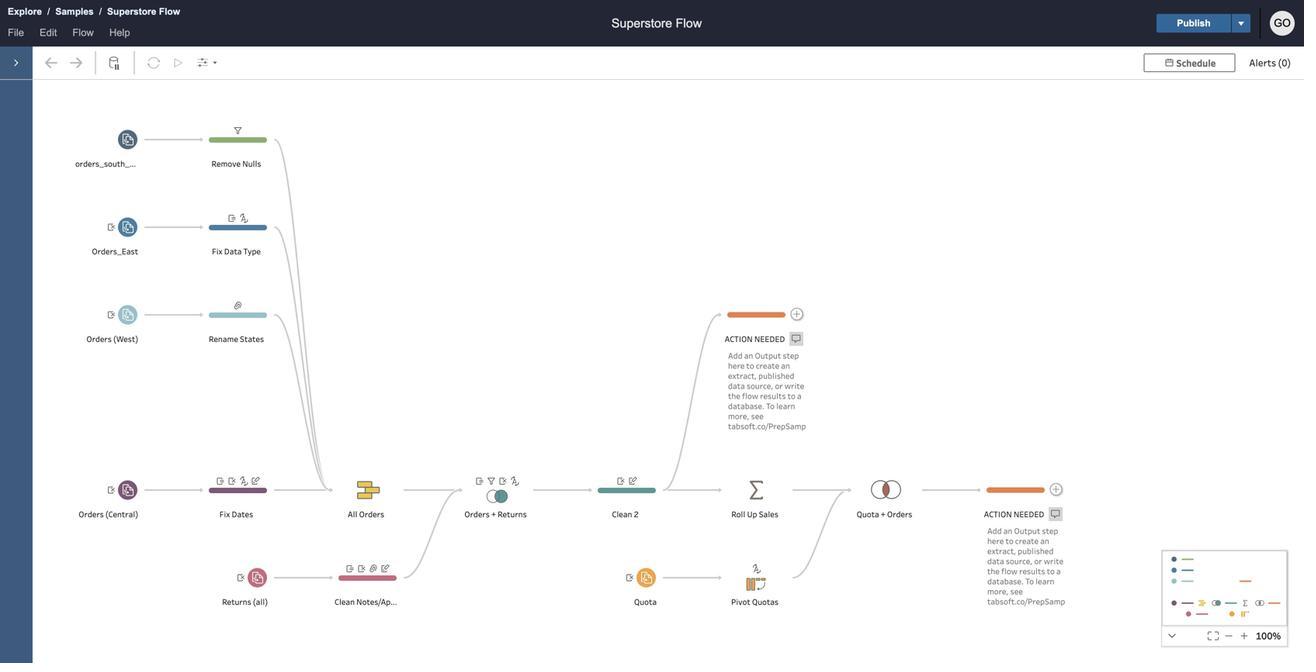 Task type: describe. For each thing, give the bounding box(es) containing it.
pivot
[[731, 597, 751, 608]]

fix for fix dates
[[220, 509, 230, 520]]

superstore flow link
[[106, 4, 181, 19]]

alerts
[[1249, 56, 1276, 69]]

1 vertical spatial add
[[988, 526, 1002, 537]]

1 horizontal spatial action
[[984, 509, 1012, 520]]

0 horizontal spatial output
[[755, 351, 781, 361]]

dates
[[232, 509, 253, 520]]

1 horizontal spatial needed
[[1014, 509, 1044, 520]]

(0)
[[1278, 56, 1291, 69]]

1 vertical spatial see
[[1011, 587, 1023, 597]]

quota for quota + orders
[[857, 509, 879, 520]]

nulls
[[242, 158, 261, 169]]

roll up sales
[[731, 509, 779, 520]]

2
[[634, 509, 639, 520]]

+ for orders
[[491, 509, 496, 520]]

1 vertical spatial more,
[[988, 587, 1009, 597]]

0 vertical spatial database.
[[728, 401, 765, 412]]

explore link
[[7, 4, 43, 19]]

orders + returns
[[465, 509, 527, 520]]

0 vertical spatial learn
[[776, 401, 795, 412]]

clean for clean notes/approver
[[335, 597, 355, 608]]

0 vertical spatial here
[[728, 361, 745, 371]]

returns (all)
[[222, 597, 268, 608]]

0 horizontal spatial write
[[785, 381, 804, 392]]

1 vertical spatial data
[[988, 556, 1004, 567]]

quota for quota
[[634, 597, 657, 608]]

1 horizontal spatial results
[[1019, 566, 1045, 577]]

0 horizontal spatial see
[[751, 411, 764, 422]]

0 horizontal spatial action
[[725, 334, 753, 345]]

0 horizontal spatial source,
[[747, 381, 773, 392]]

fix data type
[[212, 246, 261, 257]]

1 vertical spatial flow
[[1001, 566, 1018, 577]]

1 vertical spatial database.
[[988, 576, 1024, 587]]

clean for clean 2
[[612, 509, 632, 520]]

1 horizontal spatial the
[[988, 566, 1000, 577]]

1 vertical spatial here
[[988, 536, 1004, 547]]

+ for quota
[[881, 509, 886, 520]]

0 horizontal spatial action needed
[[725, 334, 785, 345]]

rename
[[209, 334, 238, 345]]

data
[[224, 246, 242, 257]]

1 horizontal spatial flow
[[159, 6, 180, 17]]

1 horizontal spatial superstore
[[612, 16, 672, 30]]

notes/approver
[[356, 597, 415, 608]]

flow button
[[65, 24, 102, 47]]

type
[[244, 246, 261, 257]]

file button
[[0, 24, 32, 47]]

clean notes/approver
[[335, 597, 415, 608]]

explore
[[8, 6, 42, 17]]

go
[[1274, 17, 1291, 29]]

0 vertical spatial a
[[797, 391, 802, 402]]

1 vertical spatial add an output step here to create an extract, published data source, or write the flow results to a database. to learn more, see tabsoft.co/prepsamp
[[988, 526, 1065, 607]]

states
[[240, 334, 264, 345]]

publish
[[1177, 18, 1211, 28]]

samples
[[55, 6, 94, 17]]

explore / samples / superstore flow
[[8, 6, 180, 17]]

all
[[348, 509, 357, 520]]

orders_south_2015
[[75, 158, 148, 169]]

0 horizontal spatial needed
[[754, 334, 785, 345]]

0 vertical spatial the
[[728, 391, 740, 402]]

orders for orders (west)
[[86, 334, 112, 345]]

orders_east
[[92, 246, 138, 257]]

1 vertical spatial source,
[[1006, 556, 1033, 567]]

fix for fix data type
[[212, 246, 223, 257]]



Task type: vqa. For each thing, say whether or not it's contained in the screenshot.
The Content
no



Task type: locate. For each thing, give the bounding box(es) containing it.
action
[[725, 334, 753, 345], [984, 509, 1012, 520]]

returns
[[498, 509, 527, 520], [222, 597, 251, 608]]

0 horizontal spatial flow
[[742, 391, 759, 402]]

0 vertical spatial to
[[766, 401, 775, 412]]

1 horizontal spatial data
[[988, 556, 1004, 567]]

0 horizontal spatial learn
[[776, 401, 795, 412]]

an
[[744, 351, 753, 361], [781, 361, 790, 371], [1004, 526, 1013, 537], [1040, 536, 1049, 547]]

0 horizontal spatial clean
[[335, 597, 355, 608]]

superstore flow
[[612, 16, 702, 30]]

database.
[[728, 401, 765, 412], [988, 576, 1024, 587]]

(all)
[[253, 597, 268, 608]]

publish button
[[1157, 14, 1231, 33]]

1 horizontal spatial clean
[[612, 509, 632, 520]]

here
[[728, 361, 745, 371], [988, 536, 1004, 547]]

0 horizontal spatial data
[[728, 381, 745, 392]]

1 horizontal spatial to
[[1026, 576, 1034, 587]]

needed
[[754, 334, 785, 345], [1014, 509, 1044, 520]]

0 horizontal spatial or
[[775, 381, 783, 392]]

/ up the edit
[[47, 6, 50, 17]]

0 vertical spatial returns
[[498, 509, 527, 520]]

0 horizontal spatial +
[[491, 509, 496, 520]]

remove
[[212, 158, 241, 169]]

1 vertical spatial the
[[988, 566, 1000, 577]]

0 vertical spatial data
[[728, 381, 745, 392]]

1 horizontal spatial add an output step here to create an extract, published data source, or write the flow results to a database. to learn more, see tabsoft.co/prepsamp
[[988, 526, 1065, 607]]

1 / from the left
[[47, 6, 50, 17]]

0 vertical spatial create
[[756, 361, 779, 371]]

1 vertical spatial a
[[1057, 566, 1061, 577]]

edit button
[[32, 24, 65, 47]]

0 horizontal spatial database.
[[728, 401, 765, 412]]

1 vertical spatial to
[[1026, 576, 1034, 587]]

add
[[728, 351, 743, 361], [988, 526, 1002, 537]]

learn
[[776, 401, 795, 412], [1036, 576, 1055, 587]]

results
[[760, 391, 786, 402], [1019, 566, 1045, 577]]

0 horizontal spatial create
[[756, 361, 779, 371]]

flow
[[742, 391, 759, 402], [1001, 566, 1018, 577]]

2 / from the left
[[99, 6, 102, 17]]

+
[[491, 509, 496, 520], [881, 509, 886, 520]]

0 vertical spatial step
[[783, 351, 799, 361]]

clean left notes/approver
[[335, 597, 355, 608]]

0 vertical spatial quota
[[857, 509, 879, 520]]

1 vertical spatial create
[[1015, 536, 1039, 547]]

1 horizontal spatial action needed
[[984, 509, 1044, 520]]

/ right samples
[[99, 6, 102, 17]]

a
[[797, 391, 802, 402], [1057, 566, 1061, 577]]

(central)
[[106, 509, 138, 520]]

write
[[785, 381, 804, 392], [1044, 556, 1064, 567]]

/
[[47, 6, 50, 17], [99, 6, 102, 17]]

1 vertical spatial or
[[1034, 556, 1042, 567]]

0 horizontal spatial here
[[728, 361, 745, 371]]

clean
[[612, 509, 632, 520], [335, 597, 355, 608]]

step
[[783, 351, 799, 361], [1042, 526, 1058, 537]]

help button
[[102, 24, 138, 47]]

1 horizontal spatial more,
[[988, 587, 1009, 597]]

0 vertical spatial or
[[775, 381, 783, 392]]

0 vertical spatial flow
[[742, 391, 759, 402]]

create
[[756, 361, 779, 371], [1015, 536, 1039, 547]]

1 vertical spatial needed
[[1014, 509, 1044, 520]]

0 vertical spatial clean
[[612, 509, 632, 520]]

orders for orders + returns
[[465, 509, 490, 520]]

help
[[109, 27, 130, 38]]

1 horizontal spatial step
[[1042, 526, 1058, 537]]

quotas
[[752, 597, 779, 608]]

file
[[8, 27, 24, 38]]

0 vertical spatial source,
[[747, 381, 773, 392]]

1 vertical spatial results
[[1019, 566, 1045, 577]]

published
[[759, 371, 794, 382], [1018, 546, 1054, 557]]

add an output step here to create an extract, published data source, or write the flow results to a database. to learn more, see tabsoft.co/prepsamp
[[728, 351, 806, 432], [988, 526, 1065, 607]]

go button
[[1270, 11, 1295, 36]]

quota + orders
[[857, 509, 912, 520]]

data
[[728, 381, 745, 392], [988, 556, 1004, 567]]

more,
[[728, 411, 750, 422], [988, 587, 1009, 597]]

fix left dates
[[220, 509, 230, 520]]

0 vertical spatial see
[[751, 411, 764, 422]]

0 vertical spatial fix
[[212, 246, 223, 257]]

fix dates
[[220, 509, 253, 520]]

1 horizontal spatial or
[[1034, 556, 1042, 567]]

tabsoft.co/prepsamp
[[728, 421, 806, 432], [988, 597, 1065, 607]]

1 horizontal spatial returns
[[498, 509, 527, 520]]

0 vertical spatial extract,
[[728, 371, 757, 382]]

0 horizontal spatial more,
[[728, 411, 750, 422]]

all orders
[[348, 509, 384, 520]]

1 vertical spatial quota
[[634, 597, 657, 608]]

0 horizontal spatial to
[[766, 401, 775, 412]]

schedule button
[[1144, 54, 1235, 72]]

flow inside popup button
[[72, 27, 94, 38]]

1 horizontal spatial create
[[1015, 536, 1039, 547]]

quota
[[857, 509, 879, 520], [634, 597, 657, 608]]

1 vertical spatial action
[[984, 509, 1012, 520]]

0 vertical spatial needed
[[754, 334, 785, 345]]

up
[[747, 509, 757, 520]]

flow
[[159, 6, 180, 17], [676, 16, 702, 30], [72, 27, 94, 38]]

1 horizontal spatial source,
[[1006, 556, 1033, 567]]

1 horizontal spatial flow
[[1001, 566, 1018, 577]]

the
[[728, 391, 740, 402], [988, 566, 1000, 577]]

to
[[746, 361, 754, 371], [788, 391, 796, 402], [1006, 536, 1014, 547], [1047, 566, 1055, 577]]

1 vertical spatial learn
[[1036, 576, 1055, 587]]

0 horizontal spatial add
[[728, 351, 743, 361]]

0 vertical spatial published
[[759, 371, 794, 382]]

1 + from the left
[[491, 509, 496, 520]]

(west)
[[113, 334, 138, 345]]

clean 2
[[612, 509, 639, 520]]

2 + from the left
[[881, 509, 886, 520]]

2 horizontal spatial flow
[[676, 16, 702, 30]]

0 vertical spatial results
[[760, 391, 786, 402]]

orders for orders (central)
[[79, 509, 104, 520]]

rename states
[[209, 334, 264, 345]]

1 horizontal spatial here
[[988, 536, 1004, 547]]

1 vertical spatial action needed
[[984, 509, 1044, 520]]

sales
[[759, 509, 779, 520]]

0 vertical spatial more,
[[728, 411, 750, 422]]

extract,
[[728, 371, 757, 382], [988, 546, 1016, 557]]

orders (west)
[[86, 334, 138, 345]]

0 horizontal spatial quota
[[634, 597, 657, 608]]

1 horizontal spatial quota
[[857, 509, 879, 520]]

0 horizontal spatial returns
[[222, 597, 251, 608]]

1 horizontal spatial +
[[881, 509, 886, 520]]

0 horizontal spatial add an output step here to create an extract, published data source, or write the flow results to a database. to learn more, see tabsoft.co/prepsamp
[[728, 351, 806, 432]]

1 horizontal spatial /
[[99, 6, 102, 17]]

1 horizontal spatial database.
[[988, 576, 1024, 587]]

1 horizontal spatial extract,
[[988, 546, 1016, 557]]

fix
[[212, 246, 223, 257], [220, 509, 230, 520]]

1 vertical spatial extract,
[[988, 546, 1016, 557]]

1 vertical spatial tabsoft.co/prepsamp
[[988, 597, 1065, 607]]

1 vertical spatial clean
[[335, 597, 355, 608]]

samples link
[[55, 4, 94, 19]]

orders (central)
[[79, 509, 138, 520]]

0 horizontal spatial published
[[759, 371, 794, 382]]

clean left 2
[[612, 509, 632, 520]]

0 vertical spatial output
[[755, 351, 781, 361]]

remove nulls
[[212, 158, 261, 169]]

1 horizontal spatial see
[[1011, 587, 1023, 597]]

edit
[[40, 27, 57, 38]]

or
[[775, 381, 783, 392], [1034, 556, 1042, 567]]

roll
[[731, 509, 746, 520]]

alerts (0)
[[1249, 56, 1291, 69]]

fix left data
[[212, 246, 223, 257]]

0 vertical spatial write
[[785, 381, 804, 392]]

1 vertical spatial returns
[[222, 597, 251, 608]]

0 vertical spatial action
[[725, 334, 753, 345]]

see
[[751, 411, 764, 422], [1011, 587, 1023, 597]]

1 vertical spatial output
[[1014, 526, 1040, 537]]

0 horizontal spatial results
[[760, 391, 786, 402]]

orders
[[86, 334, 112, 345], [79, 509, 104, 520], [359, 509, 384, 520], [465, 509, 490, 520], [887, 509, 912, 520]]

schedule
[[1176, 57, 1216, 69]]

pivot quotas
[[731, 597, 779, 608]]

action needed
[[725, 334, 785, 345], [984, 509, 1044, 520]]

0 horizontal spatial extract,
[[728, 371, 757, 382]]

to
[[766, 401, 775, 412], [1026, 576, 1034, 587]]

0 horizontal spatial flow
[[72, 27, 94, 38]]

1 vertical spatial write
[[1044, 556, 1064, 567]]

1 vertical spatial published
[[1018, 546, 1054, 557]]

0 horizontal spatial tabsoft.co/prepsamp
[[728, 421, 806, 432]]

1 horizontal spatial tabsoft.co/prepsamp
[[988, 597, 1065, 607]]

0 vertical spatial tabsoft.co/prepsamp
[[728, 421, 806, 432]]

0 horizontal spatial a
[[797, 391, 802, 402]]

0 horizontal spatial the
[[728, 391, 740, 402]]

source,
[[747, 381, 773, 392], [1006, 556, 1033, 567]]

1 horizontal spatial output
[[1014, 526, 1040, 537]]

0 horizontal spatial superstore
[[107, 6, 156, 17]]

output
[[755, 351, 781, 361], [1014, 526, 1040, 537]]

0 horizontal spatial step
[[783, 351, 799, 361]]

superstore
[[107, 6, 156, 17], [612, 16, 672, 30]]

1 horizontal spatial write
[[1044, 556, 1064, 567]]



